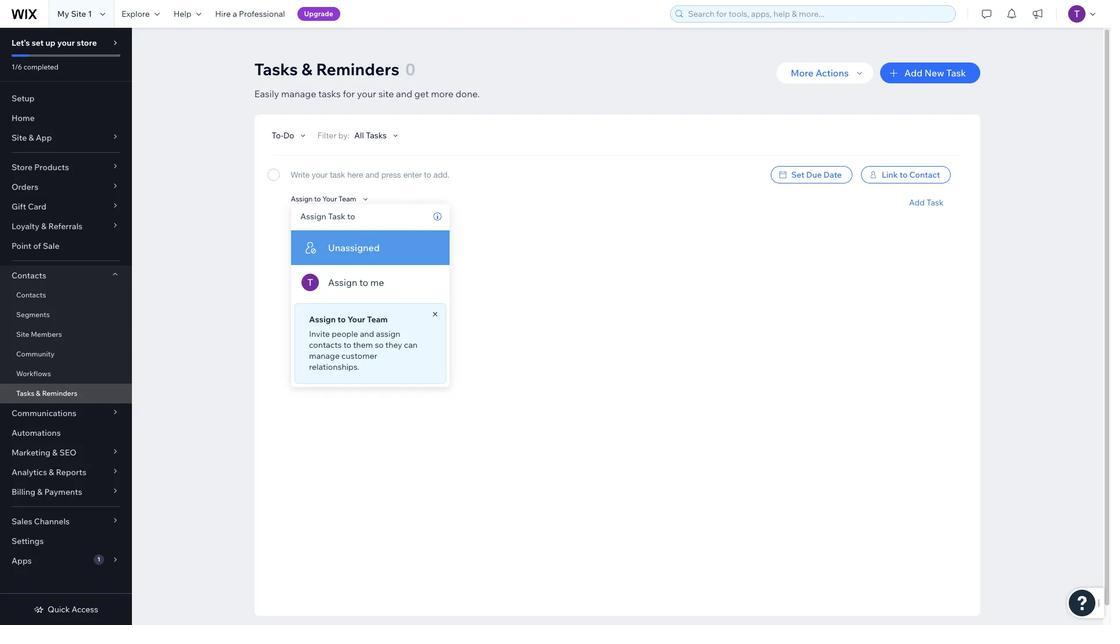 Task type: vqa. For each thing, say whether or not it's contained in the screenshot.
marketing
yes



Task type: describe. For each thing, give the bounding box(es) containing it.
easily
[[255, 88, 279, 100]]

add task
[[910, 197, 944, 208]]

to-do button
[[272, 130, 308, 141]]

store products button
[[0, 158, 132, 177]]

assign to your team button
[[291, 194, 370, 204]]

automations
[[12, 428, 61, 438]]

up
[[45, 38, 56, 48]]

let's
[[12, 38, 30, 48]]

referrals
[[48, 221, 83, 232]]

site & app
[[12, 133, 52, 143]]

card
[[28, 202, 46, 212]]

get
[[415, 88, 429, 100]]

me
[[371, 277, 384, 288]]

orders
[[12, 182, 38, 192]]

reminders for tasks & reminders 0
[[316, 59, 400, 79]]

tasks for tasks & reminders
[[16, 389, 34, 398]]

task for assign task to
[[328, 211, 346, 222]]

set due date
[[792, 170, 842, 180]]

task inside "button"
[[947, 67, 967, 79]]

site & app button
[[0, 128, 132, 148]]

site members link
[[0, 325, 132, 345]]

to-
[[272, 130, 284, 141]]

contacts button
[[0, 266, 132, 286]]

to down 'assign to your team' "button"
[[348, 211, 355, 222]]

assign to me
[[328, 277, 384, 288]]

my site 1
[[57, 9, 92, 19]]

invite
[[309, 329, 330, 339]]

let's set up your store
[[12, 38, 97, 48]]

add for add new task
[[905, 67, 923, 79]]

relationships.
[[309, 362, 360, 372]]

& for analytics & reports
[[49, 467, 54, 478]]

to for assign to your team
[[314, 195, 321, 203]]

all tasks button
[[355, 130, 401, 141]]

link to contact button
[[862, 166, 951, 184]]

gift card button
[[0, 197, 132, 217]]

all
[[355, 130, 364, 141]]

team for assign to your team invite people and assign contacts to them so they can manage customer relationships.
[[367, 314, 388, 325]]

upgrade button
[[297, 7, 340, 21]]

workflows link
[[0, 364, 132, 384]]

tasks & reminders
[[16, 389, 77, 398]]

assign for assign to your team
[[291, 195, 313, 203]]

assign for assign to me
[[328, 277, 358, 288]]

communications
[[12, 408, 76, 419]]

your inside sidebar element
[[57, 38, 75, 48]]

& for marketing & seo
[[52, 448, 58, 458]]

1 vertical spatial tasks
[[366, 130, 387, 141]]

& for billing & payments
[[37, 487, 43, 497]]

setup link
[[0, 89, 132, 108]]

contacts
[[309, 340, 342, 350]]

add task button
[[910, 197, 944, 208]]

hire a professional link
[[208, 0, 292, 28]]

Search for tools, apps, help & more... field
[[685, 6, 953, 22]]

people
[[332, 329, 358, 339]]

settings link
[[0, 532, 132, 551]]

more
[[791, 67, 814, 79]]

1 horizontal spatial your
[[357, 88, 377, 100]]

seo
[[59, 448, 77, 458]]

sales channels
[[12, 517, 70, 527]]

contacts for contacts link
[[16, 291, 46, 299]]

segments
[[16, 310, 50, 319]]

link
[[882, 170, 899, 180]]

assign to your team
[[291, 195, 357, 203]]

site
[[379, 88, 394, 100]]

quick access button
[[34, 605, 98, 615]]

link to contact
[[882, 170, 941, 180]]

your for assign to your team invite people and assign contacts to them so they can manage customer relationships.
[[348, 314, 366, 325]]

team for assign to your team
[[339, 195, 357, 203]]

tasks & reminders 0
[[255, 59, 416, 79]]

home
[[12, 113, 35, 123]]

them
[[353, 340, 373, 350]]

community link
[[0, 345, 132, 364]]

analytics & reports
[[12, 467, 86, 478]]

point of sale
[[12, 241, 60, 251]]

professional
[[239, 9, 285, 19]]

analytics & reports button
[[0, 463, 132, 482]]

sales
[[12, 517, 32, 527]]

store products
[[12, 162, 69, 173]]

segments link
[[0, 305, 132, 325]]

site for site members
[[16, 330, 29, 339]]

0 vertical spatial 1
[[88, 9, 92, 19]]

easily manage tasks for your site and get more done.
[[255, 88, 480, 100]]

loyalty
[[12, 221, 39, 232]]

add new task
[[905, 67, 967, 79]]

to for assign to me
[[360, 277, 369, 288]]

marketing & seo button
[[0, 443, 132, 463]]

community
[[16, 350, 55, 358]]



Task type: locate. For each thing, give the bounding box(es) containing it.
&
[[302, 59, 313, 79], [29, 133, 34, 143], [41, 221, 47, 232], [36, 389, 41, 398], [52, 448, 58, 458], [49, 467, 54, 478], [37, 487, 43, 497]]

marketing & seo
[[12, 448, 77, 458]]

team inside assign to your team invite people and assign contacts to them so they can manage customer relationships.
[[367, 314, 388, 325]]

0 horizontal spatial 1
[[88, 9, 92, 19]]

task down contact
[[927, 197, 944, 208]]

1 horizontal spatial task
[[927, 197, 944, 208]]

products
[[34, 162, 69, 173]]

1 vertical spatial your
[[357, 88, 377, 100]]

add new task button
[[881, 63, 981, 83]]

0 vertical spatial tasks
[[255, 59, 298, 79]]

manage inside assign to your team invite people and assign contacts to them so they can manage customer relationships.
[[309, 351, 340, 361]]

members
[[31, 330, 62, 339]]

contacts down the point of sale
[[12, 270, 46, 281]]

0 vertical spatial contacts
[[12, 270, 46, 281]]

a
[[233, 9, 237, 19]]

contacts inside "popup button"
[[12, 270, 46, 281]]

filter by:
[[318, 130, 350, 141]]

more actions
[[791, 67, 850, 79]]

& right loyalty
[[41, 221, 47, 232]]

0 vertical spatial add
[[905, 67, 923, 79]]

unassigned
[[328, 242, 380, 254]]

task for add task
[[927, 197, 944, 208]]

1 vertical spatial team
[[367, 314, 388, 325]]

your right for
[[357, 88, 377, 100]]

and inside assign to your team invite people and assign contacts to them so they can manage customer relationships.
[[360, 329, 375, 339]]

of
[[33, 241, 41, 251]]

done.
[[456, 88, 480, 100]]

& left reports
[[49, 467, 54, 478]]

2 vertical spatial site
[[16, 330, 29, 339]]

contacts up segments
[[16, 291, 46, 299]]

billing & payments
[[12, 487, 82, 497]]

0 vertical spatial reminders
[[316, 59, 400, 79]]

2 horizontal spatial tasks
[[366, 130, 387, 141]]

0 horizontal spatial reminders
[[42, 389, 77, 398]]

completed
[[24, 63, 58, 71]]

add inside "button"
[[905, 67, 923, 79]]

task right new
[[947, 67, 967, 79]]

point of sale link
[[0, 236, 132, 256]]

list box containing unassigned
[[291, 231, 450, 300]]

sidebar element
[[0, 28, 132, 625]]

can
[[404, 340, 418, 350]]

your for assign to your team
[[323, 195, 337, 203]]

upgrade
[[304, 9, 333, 18]]

site down segments
[[16, 330, 29, 339]]

0
[[406, 59, 416, 79]]

assign
[[291, 195, 313, 203], [301, 211, 327, 222], [328, 277, 358, 288], [309, 314, 336, 325]]

1 horizontal spatial 1
[[97, 556, 100, 564]]

1 vertical spatial and
[[360, 329, 375, 339]]

& for tasks & reminders
[[36, 389, 41, 398]]

site inside dropdown button
[[12, 133, 27, 143]]

site members
[[16, 330, 62, 339]]

tasks right all
[[366, 130, 387, 141]]

to-do
[[272, 130, 294, 141]]

assign inside "button"
[[291, 195, 313, 203]]

and left get at the left top of page
[[396, 88, 413, 100]]

for
[[343, 88, 355, 100]]

& for loyalty & referrals
[[41, 221, 47, 232]]

your inside "button"
[[323, 195, 337, 203]]

1 horizontal spatial your
[[348, 314, 366, 325]]

loyalty & referrals
[[12, 221, 83, 232]]

1 vertical spatial task
[[927, 197, 944, 208]]

site right my at the top left of page
[[71, 9, 86, 19]]

2 vertical spatial tasks
[[16, 389, 34, 398]]

more
[[431, 88, 454, 100]]

customer
[[342, 351, 378, 361]]

assign for assign task to
[[301, 211, 327, 222]]

reminders up for
[[316, 59, 400, 79]]

0 vertical spatial and
[[396, 88, 413, 100]]

reports
[[56, 467, 86, 478]]

help
[[174, 9, 192, 19]]

& left 'seo'
[[52, 448, 58, 458]]

your
[[323, 195, 337, 203], [348, 314, 366, 325]]

& for site & app
[[29, 133, 34, 143]]

add for add task
[[910, 197, 926, 208]]

filter
[[318, 130, 337, 141]]

task down 'assign to your team' "button"
[[328, 211, 346, 222]]

reminders
[[316, 59, 400, 79], [42, 389, 77, 398]]

to inside list box
[[360, 277, 369, 288]]

reminders down workflows link
[[42, 389, 77, 398]]

assign down the assign to your team
[[301, 211, 327, 222]]

1 vertical spatial add
[[910, 197, 926, 208]]

reminders for tasks & reminders
[[42, 389, 77, 398]]

hire
[[215, 9, 231, 19]]

1 down settings link
[[97, 556, 100, 564]]

team up assign
[[367, 314, 388, 325]]

to down people
[[344, 340, 352, 350]]

1 vertical spatial manage
[[309, 351, 340, 361]]

so
[[375, 340, 384, 350]]

tasks for tasks & reminders 0
[[255, 59, 298, 79]]

assign left me
[[328, 277, 358, 288]]

your
[[57, 38, 75, 48], [357, 88, 377, 100]]

gift
[[12, 202, 26, 212]]

site
[[71, 9, 86, 19], [12, 133, 27, 143], [16, 330, 29, 339]]

and for get
[[396, 88, 413, 100]]

to up assign task to
[[314, 195, 321, 203]]

list box
[[291, 231, 450, 300]]

loyalty & referrals button
[[0, 217, 132, 236]]

1 horizontal spatial and
[[396, 88, 413, 100]]

to inside button
[[900, 170, 908, 180]]

point
[[12, 241, 31, 251]]

0 horizontal spatial and
[[360, 329, 375, 339]]

they
[[386, 340, 403, 350]]

& down upgrade button
[[302, 59, 313, 79]]

assign up invite
[[309, 314, 336, 325]]

to for link to contact
[[900, 170, 908, 180]]

0 vertical spatial team
[[339, 195, 357, 203]]

assign
[[376, 329, 401, 339]]

home link
[[0, 108, 132, 128]]

your right up
[[57, 38, 75, 48]]

0 vertical spatial manage
[[281, 88, 316, 100]]

0 vertical spatial site
[[71, 9, 86, 19]]

tasks
[[319, 88, 341, 100]]

1/6 completed
[[12, 63, 58, 71]]

1 horizontal spatial tasks
[[255, 59, 298, 79]]

contacts for contacts "popup button"
[[12, 270, 46, 281]]

manage down the "contacts"
[[309, 351, 340, 361]]

team up assign task to
[[339, 195, 357, 203]]

add down link to contact on the right of the page
[[910, 197, 926, 208]]

date
[[824, 170, 842, 180]]

reminders inside sidebar element
[[42, 389, 77, 398]]

& down workflows
[[36, 389, 41, 398]]

site down home
[[12, 133, 27, 143]]

0 horizontal spatial your
[[323, 195, 337, 203]]

your inside assign to your team invite people and assign contacts to them so they can manage customer relationships.
[[348, 314, 366, 325]]

1 vertical spatial reminders
[[42, 389, 77, 398]]

tasks & reminders link
[[0, 384, 132, 404]]

1 horizontal spatial reminders
[[316, 59, 400, 79]]

tasks down workflows
[[16, 389, 34, 398]]

1 vertical spatial 1
[[97, 556, 100, 564]]

quick
[[48, 605, 70, 615]]

1 vertical spatial your
[[348, 314, 366, 325]]

your up people
[[348, 314, 366, 325]]

Write your task here and press enter to add. text field
[[291, 166, 762, 196]]

1/6
[[12, 63, 22, 71]]

1 vertical spatial contacts
[[16, 291, 46, 299]]

assign up assign task to
[[291, 195, 313, 203]]

manage
[[281, 88, 316, 100], [309, 351, 340, 361]]

1 right my at the top left of page
[[88, 9, 92, 19]]

to inside "button"
[[314, 195, 321, 203]]

analytics
[[12, 467, 47, 478]]

your up assign task to
[[323, 195, 337, 203]]

tasks up easily at top left
[[255, 59, 298, 79]]

assign task to
[[301, 211, 355, 222]]

more actions button
[[777, 63, 874, 83]]

0 horizontal spatial tasks
[[16, 389, 34, 398]]

0 vertical spatial your
[[57, 38, 75, 48]]

1 vertical spatial site
[[12, 133, 27, 143]]

and
[[396, 88, 413, 100], [360, 329, 375, 339]]

set
[[792, 170, 805, 180]]

new
[[925, 67, 945, 79]]

contact
[[910, 170, 941, 180]]

1 horizontal spatial team
[[367, 314, 388, 325]]

access
[[72, 605, 98, 615]]

1
[[88, 9, 92, 19], [97, 556, 100, 564]]

& for tasks & reminders 0
[[302, 59, 313, 79]]

app
[[36, 133, 52, 143]]

site for site & app
[[12, 133, 27, 143]]

store
[[77, 38, 97, 48]]

workflows
[[16, 369, 51, 378]]

billing & payments button
[[0, 482, 132, 502]]

1 inside sidebar element
[[97, 556, 100, 564]]

2 horizontal spatial task
[[947, 67, 967, 79]]

unassigned option
[[291, 231, 450, 265]]

to right 'link'
[[900, 170, 908, 180]]

and up them
[[360, 329, 375, 339]]

2 vertical spatial task
[[328, 211, 346, 222]]

to left me
[[360, 277, 369, 288]]

0 horizontal spatial task
[[328, 211, 346, 222]]

automations link
[[0, 423, 132, 443]]

apps
[[12, 556, 32, 566]]

manage left tasks
[[281, 88, 316, 100]]

add left new
[[905, 67, 923, 79]]

tasks inside sidebar element
[[16, 389, 34, 398]]

0 horizontal spatial your
[[57, 38, 75, 48]]

marketing
[[12, 448, 50, 458]]

& right billing
[[37, 487, 43, 497]]

to up people
[[338, 314, 346, 325]]

& inside popup button
[[37, 487, 43, 497]]

0 vertical spatial task
[[947, 67, 967, 79]]

0 horizontal spatial team
[[339, 195, 357, 203]]

setup
[[12, 93, 35, 104]]

explore
[[122, 9, 150, 19]]

to for assign to your team invite people and assign contacts to them so they can manage customer relationships.
[[338, 314, 346, 325]]

communications button
[[0, 404, 132, 423]]

& left 'app'
[[29, 133, 34, 143]]

sales channels button
[[0, 512, 132, 532]]

quick access
[[48, 605, 98, 615]]

sale
[[43, 241, 60, 251]]

by:
[[339, 130, 350, 141]]

0 vertical spatial your
[[323, 195, 337, 203]]

team
[[339, 195, 357, 203], [367, 314, 388, 325]]

payments
[[44, 487, 82, 497]]

team inside "button"
[[339, 195, 357, 203]]

assign inside assign to your team invite people and assign contacts to them so they can manage customer relationships.
[[309, 314, 336, 325]]

and for assign
[[360, 329, 375, 339]]



